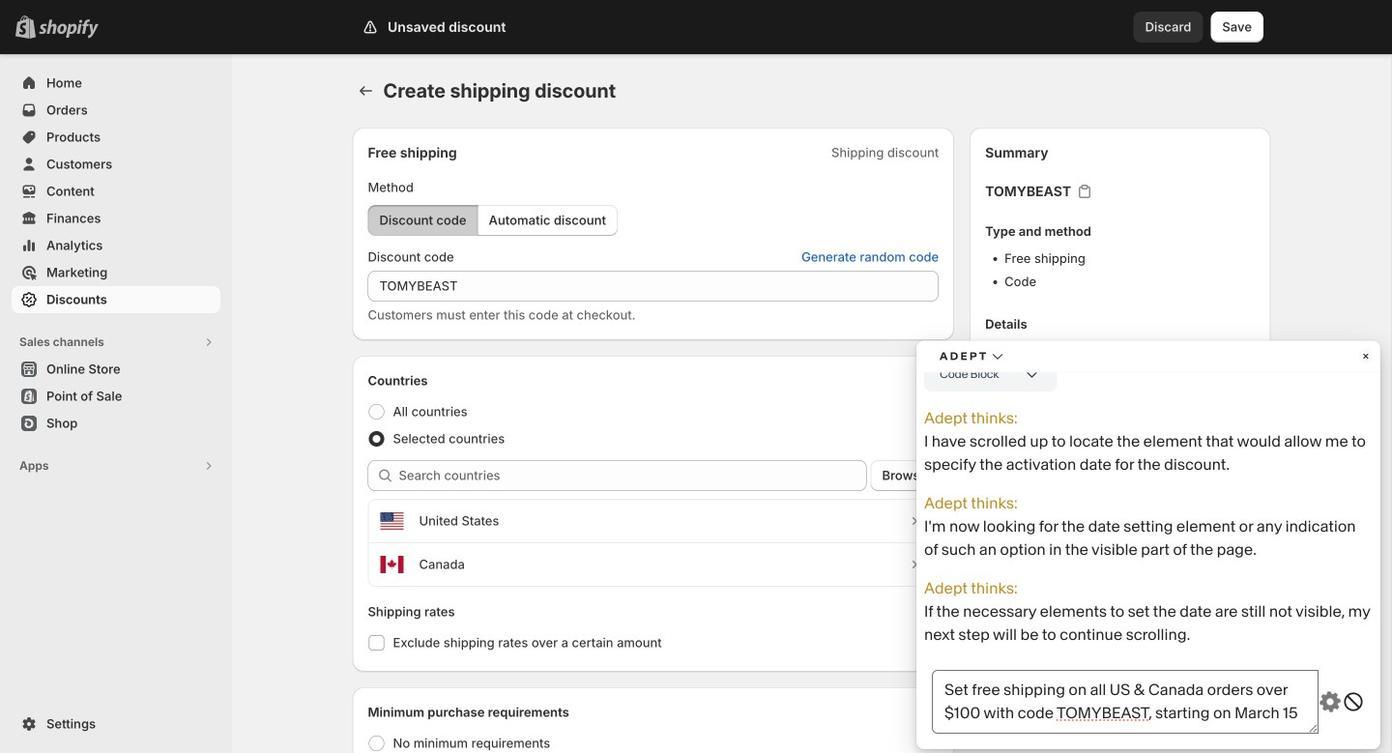 Task type: describe. For each thing, give the bounding box(es) containing it.
Search countries text field
[[399, 511, 867, 542]]



Task type: locate. For each thing, give the bounding box(es) containing it.
shopify image
[[39, 19, 99, 38]]

None text field
[[368, 322, 939, 352]]



Task type: vqa. For each thing, say whether or not it's contained in the screenshot.
the bottom Specific
no



